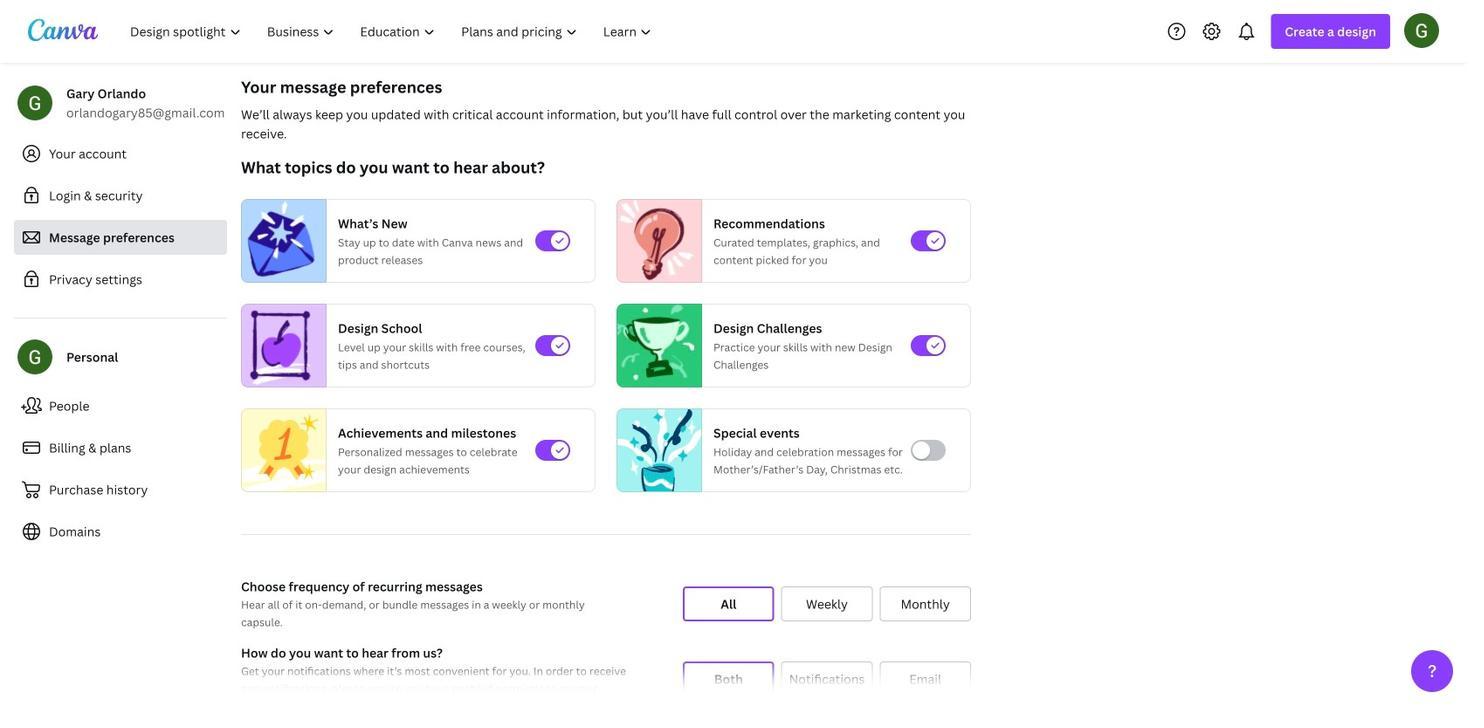 Task type: vqa. For each thing, say whether or not it's contained in the screenshot.
Button
yes



Task type: describe. For each thing, give the bounding box(es) containing it.
top level navigation element
[[119, 14, 667, 49]]

gary orlando image
[[1404, 13, 1439, 48]]



Task type: locate. For each thing, give the bounding box(es) containing it.
None button
[[683, 587, 774, 622], [781, 587, 873, 622], [880, 587, 971, 622], [683, 662, 774, 697], [781, 662, 873, 697], [880, 662, 971, 697], [683, 587, 774, 622], [781, 587, 873, 622], [880, 587, 971, 622], [683, 662, 774, 697], [781, 662, 873, 697], [880, 662, 971, 697]]

topic image
[[242, 199, 319, 283], [617, 199, 694, 283], [242, 304, 319, 388], [617, 304, 694, 388], [242, 405, 326, 496], [617, 405, 701, 496]]



